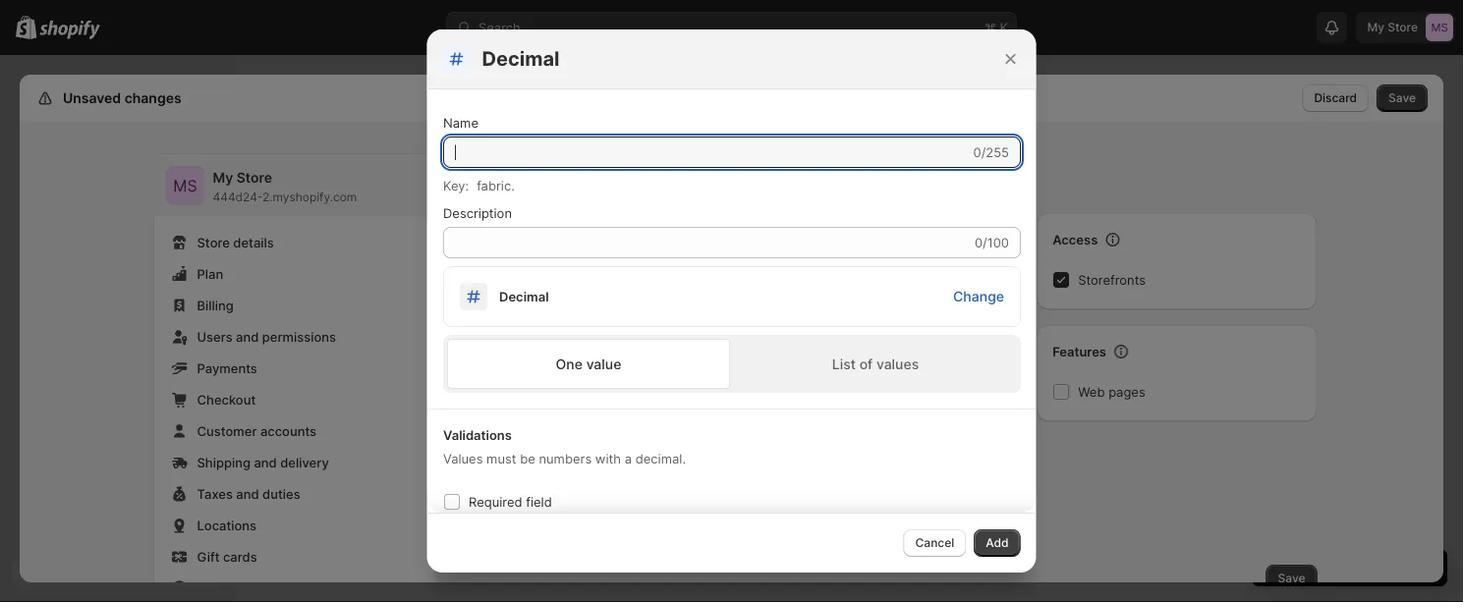 Task type: vqa. For each thing, say whether or not it's contained in the screenshot.
text box
no



Task type: describe. For each thing, give the bounding box(es) containing it.
locations
[[197, 518, 257, 533]]

be
[[520, 451, 535, 466]]

locations link
[[166, 512, 425, 540]]

0 vertical spatial save button
[[1377, 85, 1428, 112]]

billing
[[197, 298, 234, 313]]

value
[[586, 356, 621, 373]]

add metaobject definition
[[492, 164, 742, 188]]

checkout link
[[166, 386, 425, 414]]

required
[[468, 494, 522, 510]]

pages
[[1109, 384, 1146, 400]]

2.myshopify.com
[[262, 190, 357, 204]]

444d24-
[[213, 190, 262, 204]]

fields
[[476, 373, 513, 388]]

shipping
[[197, 455, 251, 470]]

billing link
[[166, 292, 425, 319]]

discard button
[[1303, 85, 1369, 112]]

shopify image
[[40, 20, 100, 40]]

details
[[233, 235, 274, 250]]

store details
[[197, 235, 274, 250]]

checkout
[[197, 392, 256, 407]]

metaobject
[[536, 164, 645, 188]]

required field
[[468, 494, 552, 510]]

k
[[1000, 20, 1008, 35]]

values
[[443, 451, 483, 466]]

shipping and delivery
[[197, 455, 329, 470]]

web pages
[[1078, 384, 1146, 400]]

unsaved
[[63, 90, 121, 107]]

field
[[526, 494, 552, 510]]

numbers
[[539, 451, 591, 466]]

markets link
[[166, 575, 425, 603]]

gift cards
[[197, 549, 257, 565]]

0 horizontal spatial save button
[[1267, 565, 1318, 593]]

duties
[[262, 487, 300, 502]]

plan
[[197, 266, 223, 282]]

users and permissions link
[[166, 323, 425, 351]]

decimal dialog
[[0, 29, 1464, 603]]

Description text field
[[443, 227, 971, 258]]

description
[[443, 205, 512, 221]]

access
[[1053, 232, 1098, 247]]

one value
[[555, 356, 621, 373]]

name
[[443, 115, 478, 130]]

store details link
[[166, 229, 425, 257]]

ms button
[[166, 166, 205, 205]]

one value button
[[447, 339, 730, 389]]

taxes
[[197, 487, 233, 502]]

taxes and duties link
[[166, 481, 425, 508]]

storefronts
[[1078, 272, 1146, 287]]

and for taxes
[[236, 487, 259, 502]]

1 vertical spatial save
[[1278, 572, 1306, 586]]

plan link
[[166, 260, 425, 288]]

of
[[859, 356, 873, 373]]

cancel
[[916, 536, 955, 550]]

change
[[953, 288, 1004, 305]]

payments link
[[166, 355, 425, 382]]

add for add metaobject definition
[[492, 164, 531, 188]]

my store image
[[166, 166, 205, 205]]



Task type: locate. For each thing, give the bounding box(es) containing it.
1 vertical spatial save button
[[1267, 565, 1318, 593]]

save button
[[1377, 85, 1428, 112], [1267, 565, 1318, 593]]

payments
[[197, 361, 257, 376]]

0 vertical spatial add
[[492, 164, 531, 188]]

settings dialog
[[20, 75, 1444, 603]]

customer
[[197, 424, 257, 439]]

settings
[[59, 90, 115, 107]]

gift
[[197, 549, 220, 565]]

⌘
[[985, 20, 997, 35]]

unsaved changes
[[63, 90, 181, 107]]

and inside the taxes and duties link
[[236, 487, 259, 502]]

add
[[492, 164, 531, 188], [986, 536, 1009, 550]]

fabric
[[517, 306, 552, 321]]

must
[[486, 451, 516, 466]]

1 vertical spatial add
[[986, 536, 1009, 550]]

customer accounts
[[197, 424, 317, 439]]

0 vertical spatial save
[[1389, 91, 1416, 105]]

1 horizontal spatial save button
[[1377, 85, 1428, 112]]

users
[[197, 329, 233, 344]]

changes
[[124, 90, 181, 107]]

and right 'taxes'
[[236, 487, 259, 502]]

store inside my store 444d24-2.myshopify.com
[[237, 170, 272, 186]]

2 vertical spatial and
[[236, 487, 259, 502]]

save
[[1389, 91, 1416, 105], [1278, 572, 1306, 586]]

add button
[[974, 530, 1021, 557]]

gift cards link
[[166, 544, 425, 571]]

permissions
[[262, 329, 336, 344]]

list of values button
[[734, 339, 1017, 389]]

definition
[[650, 164, 742, 188]]

add inside settings dialog
[[492, 164, 531, 188]]

shipping and delivery link
[[166, 449, 425, 477]]

and inside users and permissions link
[[236, 329, 259, 344]]

fabric.
[[476, 178, 514, 193]]

values
[[876, 356, 919, 373]]

cards
[[223, 549, 257, 565]]

1 horizontal spatial add
[[986, 536, 1009, 550]]

and right users
[[236, 329, 259, 344]]

0 vertical spatial store
[[237, 170, 272, 186]]

1 vertical spatial store
[[197, 235, 230, 250]]

1 horizontal spatial store
[[237, 170, 272, 186]]

0 horizontal spatial add
[[492, 164, 531, 188]]

search
[[479, 20, 521, 35]]

1 vertical spatial decimal
[[499, 289, 548, 304]]

store up 444d24-
[[237, 170, 272, 186]]

store
[[237, 170, 272, 186], [197, 235, 230, 250]]

decimal down search
[[482, 47, 560, 71]]

and for users
[[236, 329, 259, 344]]

list of values
[[832, 356, 919, 373]]

add for add
[[986, 536, 1009, 550]]

my
[[213, 170, 233, 186]]

add right cancel on the right bottom of the page
[[986, 536, 1009, 550]]

decimal
[[482, 47, 560, 71], [499, 289, 548, 304]]

0 vertical spatial and
[[236, 329, 259, 344]]

decimal up type: fabric
[[499, 289, 548, 304]]

and for shipping
[[254, 455, 277, 470]]

key:
[[443, 178, 468, 193]]

key: fabric.
[[443, 178, 514, 193]]

delivery
[[280, 455, 329, 470]]

users and permissions
[[197, 329, 336, 344]]

and inside shipping and delivery link
[[254, 455, 277, 470]]

decimal.
[[635, 451, 686, 466]]

type: fabric
[[476, 306, 552, 321]]

shop settings menu element
[[154, 154, 437, 603]]

0 horizontal spatial store
[[197, 235, 230, 250]]

0 vertical spatial decimal
[[482, 47, 560, 71]]

list
[[832, 356, 856, 373]]

1 vertical spatial and
[[254, 455, 277, 470]]

add up description
[[492, 164, 531, 188]]

0 horizontal spatial save
[[1278, 572, 1306, 586]]

features
[[1053, 344, 1107, 359]]

cancel button
[[904, 530, 966, 557]]

one
[[555, 356, 582, 373]]

validations values must be numbers with a decimal.
[[443, 428, 686, 466]]

discard
[[1315, 91, 1357, 105]]

and down customer accounts
[[254, 455, 277, 470]]

with
[[595, 451, 621, 466]]

web
[[1078, 384, 1105, 400]]

a
[[624, 451, 632, 466]]

customer accounts link
[[166, 418, 425, 445]]

1 horizontal spatial save
[[1389, 91, 1416, 105]]

add inside button
[[986, 536, 1009, 550]]

taxes and duties
[[197, 487, 300, 502]]

⌘ k
[[985, 20, 1008, 35]]

my store 444d24-2.myshopify.com
[[213, 170, 357, 204]]

markets
[[197, 581, 247, 596]]

and
[[236, 329, 259, 344], [254, 455, 277, 470], [236, 487, 259, 502]]

validations
[[443, 428, 511, 443]]

accounts
[[260, 424, 317, 439]]

Name text field
[[443, 137, 969, 168]]

store up 'plan'
[[197, 235, 230, 250]]

type:
[[476, 306, 509, 321]]



